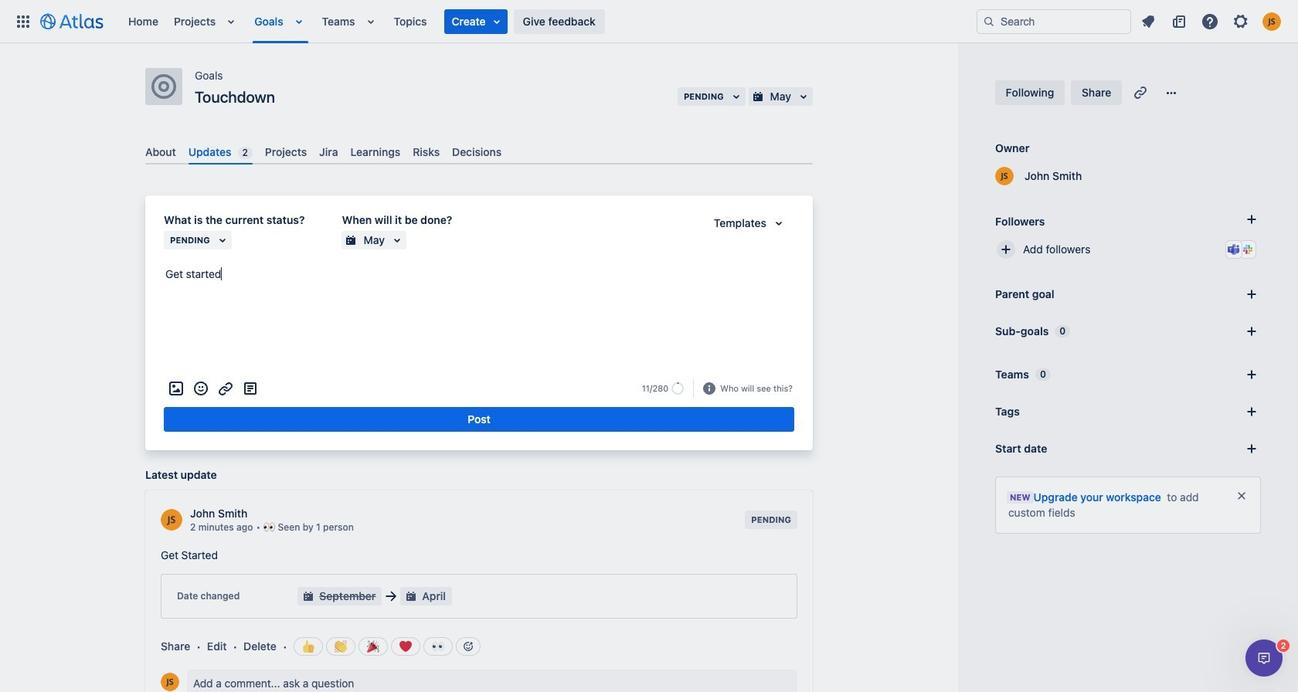 Task type: locate. For each thing, give the bounding box(es) containing it.
changed to image
[[382, 587, 400, 606]]

insert emoji image
[[192, 380, 210, 398]]

:eyes: image
[[432, 641, 444, 653]]

:clap: image
[[334, 641, 347, 653], [334, 641, 347, 653]]

Search field
[[977, 9, 1131, 34]]

banner
[[0, 0, 1298, 43]]

:heart: image
[[399, 641, 411, 653], [399, 641, 411, 653]]

:tada: image
[[367, 641, 379, 653], [367, 641, 379, 653]]

:thumbsup: image
[[302, 641, 314, 653], [302, 641, 314, 653]]

dialog
[[1246, 640, 1283, 677]]

help image
[[1201, 12, 1219, 31]]

goal icon image
[[151, 74, 176, 99]]

list item
[[222, 0, 244, 43], [289, 0, 311, 43], [361, 0, 383, 43], [444, 9, 507, 34]]

add files, videos, or images image
[[167, 380, 185, 398]]

msteams logo showing  channels are connected to this goal image
[[1228, 243, 1240, 256]]

list
[[121, 0, 977, 43], [1134, 9, 1289, 34]]

tab list
[[139, 139, 819, 165]]

None search field
[[977, 9, 1131, 34]]



Task type: vqa. For each thing, say whether or not it's contained in the screenshot.
list
yes



Task type: describe. For each thing, give the bounding box(es) containing it.
slack logo showing nan channels are connected to this goal image
[[1242, 243, 1254, 256]]

add a follower image
[[1242, 210, 1261, 229]]

0 horizontal spatial list
[[121, 0, 977, 43]]

insert link image
[[216, 380, 235, 398]]

1 horizontal spatial list
[[1134, 9, 1289, 34]]

list item inside list
[[444, 9, 507, 34]]

close banner image
[[1235, 490, 1248, 502]]

Main content area, start typing to enter text. text field
[[164, 265, 794, 289]]

search image
[[983, 15, 995, 27]]

top element
[[9, 0, 977, 43]]

:eyes: image
[[432, 641, 444, 653]]

add follower image
[[997, 240, 1015, 259]]



